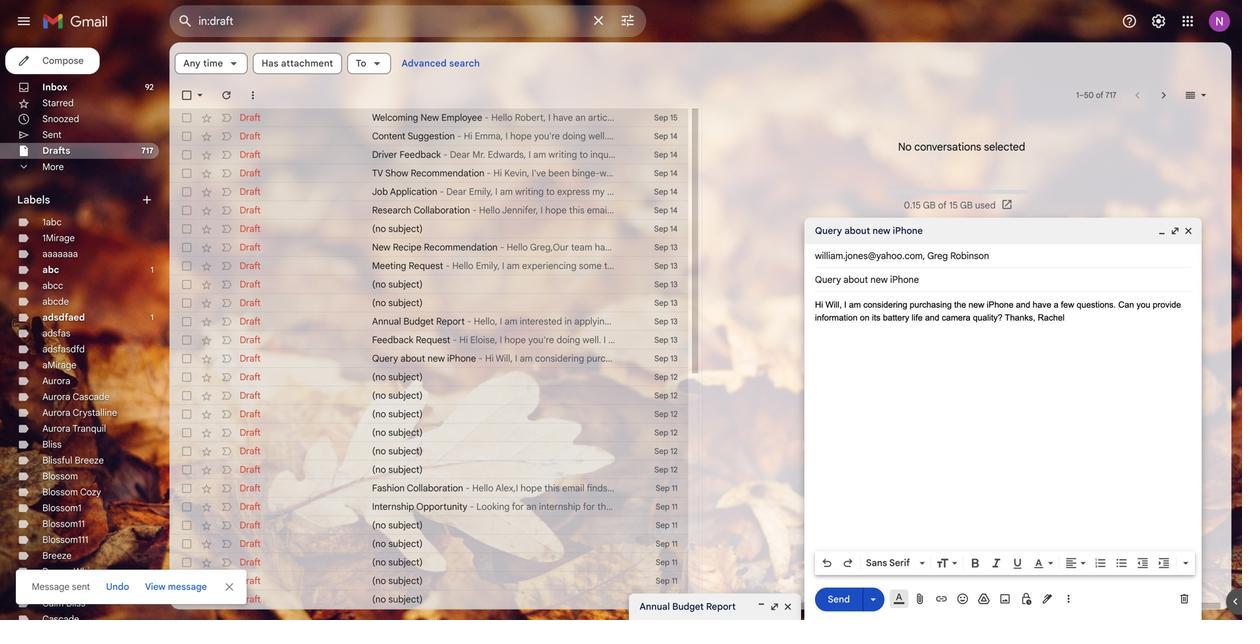Task type: locate. For each thing, give the bounding box(es) containing it.
annual inside no conversations selected main content
[[372, 316, 401, 328]]

abc
[[42, 264, 59, 276]]

breeze down blossom111 link
[[42, 550, 72, 562]]

1 horizontal spatial new
[[421, 112, 439, 124]]

show
[[385, 168, 409, 179]]

13 for query about new iphone -
[[671, 354, 678, 364]]

iphone up william.jones@yahoo.com , greg robinson
[[893, 225, 923, 237]]

aurora for aurora tranquil
[[42, 423, 70, 435]]

·
[[926, 560, 928, 570], [958, 560, 960, 570]]

sep for 18th row from the bottom
[[655, 298, 669, 308]]

aurora tranquil link
[[42, 423, 106, 435]]

1 vertical spatial close image
[[783, 602, 793, 613]]

suggestion
[[408, 130, 455, 142]]

1 horizontal spatial pop out image
[[1170, 226, 1181, 236]]

8 (no subject) from the top
[[372, 446, 423, 457]]

draft for 8th not important switch from the bottom of the no conversations selected main content
[[240, 390, 261, 402]]

0 horizontal spatial query
[[372, 353, 398, 365]]

12
[[671, 373, 678, 382], [671, 391, 678, 401], [671, 410, 678, 420], [671, 428, 678, 438], [671, 447, 678, 457], [671, 465, 678, 475]]

sep for 16th row from the top of the no conversations selected main content
[[655, 391, 669, 401]]

robinson
[[951, 250, 990, 262]]

9 (no subject) from the top
[[372, 464, 423, 476]]

draft for 11th not important switch
[[240, 297, 261, 309]]

close image right minimize image
[[1184, 226, 1194, 236]]

breeze for breeze link
[[42, 550, 72, 562]]

a
[[1054, 300, 1059, 310]]

(no subject) for 11th not important switch
[[372, 297, 423, 309]]

close image for annual budget report
[[783, 602, 793, 613]]

few
[[1061, 300, 1075, 310]]

blossom down blossom link
[[42, 487, 78, 498]]

2 vertical spatial 1
[[151, 313, 154, 323]]

query inside row
[[372, 353, 398, 365]]

opportunity
[[416, 501, 468, 513]]

close image right minimize icon
[[783, 602, 793, 613]]

0 vertical spatial request
[[409, 260, 443, 272]]

iphone
[[893, 225, 923, 237], [987, 300, 1014, 310], [447, 353, 476, 365]]

(no subject) for 20th not important switch from the top
[[372, 464, 423, 476]]

0 vertical spatial recommendation
[[411, 168, 485, 179]]

6 subject) from the top
[[389, 409, 423, 420]]

5 11 from the top
[[672, 558, 678, 568]]

0 horizontal spatial annual
[[372, 316, 401, 328]]

3 sep 14 from the top
[[654, 169, 678, 178]]

not important switch
[[220, 111, 233, 125], [220, 130, 233, 143], [220, 148, 233, 162], [220, 167, 233, 180], [220, 185, 233, 199], [220, 204, 233, 217], [220, 223, 233, 236], [220, 241, 233, 254], [220, 260, 233, 273], [220, 278, 233, 291], [220, 297, 233, 310], [220, 315, 233, 329], [220, 334, 233, 347], [220, 352, 233, 366], [220, 371, 233, 384], [220, 389, 233, 403], [220, 408, 233, 421], [220, 427, 233, 440], [220, 445, 233, 458], [220, 464, 233, 477], [220, 482, 233, 495], [220, 575, 233, 588], [220, 593, 233, 607]]

1 horizontal spatial query
[[815, 225, 842, 237]]

no conversations selected main content
[[170, 42, 1232, 621]]

undo alert
[[101, 576, 135, 599]]

717 inside no conversations selected main content
[[1106, 90, 1117, 100]]

12 for 17th not important switch from the top
[[671, 410, 678, 420]]

17 not important switch from the top
[[220, 408, 233, 421]]

1 vertical spatial recommendation
[[424, 242, 498, 253]]

blossom11
[[42, 519, 85, 530]]

1 vertical spatial 1
[[151, 265, 154, 275]]

(no subject) link for 12th row from the bottom
[[372, 408, 616, 421]]

and
[[1016, 300, 1031, 310], [925, 313, 940, 323]]

3 not important switch from the top
[[220, 148, 233, 162]]

for left an
[[512, 501, 524, 513]]

19 not important switch from the top
[[220, 445, 233, 458]]

0 vertical spatial annual
[[372, 316, 401, 328]]

pop out image
[[1170, 226, 1181, 236], [770, 602, 780, 613]]

information
[[815, 313, 858, 323]]

0 vertical spatial pop out image
[[1170, 226, 1181, 236]]

0 vertical spatial query
[[815, 225, 842, 237]]

21 draft from the top
[[240, 483, 261, 494]]

25 row from the top
[[170, 554, 688, 572]]

1 vertical spatial iphone
[[987, 300, 1014, 310]]

blossom for blossom cozy
[[42, 487, 78, 498]]

recommendation up application
[[411, 168, 485, 179]]

1 horizontal spatial the
[[955, 300, 967, 310]]

numbered list ‪(⌘⇧7)‬ image
[[1094, 557, 1107, 570]]

sep for 19th row from the bottom
[[655, 280, 669, 290]]

sep 13 for annual budget report -
[[655, 317, 678, 327]]

1 50 of 717
[[1077, 90, 1117, 100]]

sep 13 for new recipe recommendation -
[[655, 243, 678, 253]]

717 down 92
[[141, 146, 154, 156]]

sep for second row from the top
[[654, 131, 668, 141]]

1 horizontal spatial ·
[[958, 560, 960, 570]]

1 horizontal spatial and
[[1016, 300, 1031, 310]]

iphone inside no conversations selected main content
[[447, 353, 476, 365]]

2 12 from the top
[[671, 391, 678, 401]]

(no subject) for sixth not important switch from the bottom of the no conversations selected main content
[[372, 427, 423, 439]]

1 vertical spatial breeze
[[42, 550, 72, 562]]

subject) for sixth not important switch from the bottom of the no conversations selected main content
[[389, 427, 423, 439]]

11 for 6th row from the bottom of the no conversations selected main content
[[672, 521, 678, 531]]

research
[[372, 205, 412, 216]]

new up suggestion
[[421, 112, 439, 124]]

refresh image
[[220, 89, 233, 102]]

draft for 12th not important switch from the bottom of the no conversations selected main content
[[240, 316, 261, 328]]

2 14 from the top
[[670, 150, 678, 160]]

on
[[860, 313, 870, 323]]

1 horizontal spatial about
[[845, 225, 870, 237]]

iphone up 'quality?'
[[987, 300, 1014, 310]]

send button
[[815, 588, 863, 612]]

aurora link
[[42, 376, 70, 387]]

14 (no subject) from the top
[[372, 594, 423, 606]]

5 (no from the top
[[372, 390, 386, 402]]

7 not important switch from the top
[[220, 223, 233, 236]]

(no subject) for 2nd not important switch from the bottom of the no conversations selected main content
[[372, 576, 423, 587]]

0 vertical spatial 717
[[1106, 90, 1117, 100]]

1 horizontal spatial annual
[[640, 601, 670, 613]]

1 horizontal spatial budget
[[672, 601, 704, 613]]

snoozed
[[42, 113, 79, 125]]

1 horizontal spatial report
[[706, 601, 736, 613]]

(no subject) for 14th not important switch from the bottom
[[372, 279, 423, 290]]

· down details link
[[958, 560, 960, 570]]

bliss down sent
[[66, 598, 85, 610]]

aaaaaaa
[[42, 248, 78, 260]]

blossom cozy
[[42, 487, 101, 498]]

1 sep 13 from the top
[[655, 243, 678, 253]]

0 vertical spatial blossom
[[42, 471, 78, 483]]

0 vertical spatial 1
[[1077, 90, 1080, 100]]

blissful breeze link
[[42, 455, 104, 467]]

22 not important switch from the top
[[220, 575, 233, 588]]

20 draft from the top
[[240, 464, 261, 476]]

13 for new recipe recommendation -
[[671, 243, 678, 253]]

6 (no subject) from the top
[[372, 409, 423, 420]]

1 vertical spatial budget
[[672, 601, 704, 613]]

report for annual budget report -
[[436, 316, 465, 328]]

request down new recipe recommendation -
[[409, 260, 443, 272]]

for
[[512, 501, 524, 513], [583, 501, 595, 513]]

2 vertical spatial new
[[428, 353, 445, 365]]

any time
[[183, 58, 223, 69]]

budget
[[404, 316, 434, 328], [672, 601, 704, 613]]

0 horizontal spatial bliss
[[42, 439, 62, 451]]

draft for fifth not important switch from the bottom of the no conversations selected main content
[[240, 446, 261, 457]]

5 sep 13 from the top
[[655, 317, 678, 327]]

rachel
[[1038, 313, 1065, 323]]

6 sep 12 from the top
[[655, 465, 678, 475]]

6 sep 13 from the top
[[655, 335, 678, 345]]

the up camera
[[955, 300, 967, 310]]

14 subject) from the top
[[389, 594, 423, 606]]

· right terms link
[[926, 560, 928, 570]]

close image
[[1184, 226, 1194, 236], [783, 602, 793, 613]]

of
[[1096, 90, 1104, 100], [938, 200, 947, 211]]

attachment
[[281, 58, 333, 69]]

23 draft from the top
[[240, 520, 261, 532]]

1 vertical spatial request
[[416, 334, 450, 346]]

gb right 0.15
[[923, 200, 936, 211]]

14 draft from the top
[[240, 353, 261, 365]]

3 row from the top
[[170, 146, 688, 164]]

6 (no from the top
[[372, 409, 386, 420]]

1 vertical spatial the
[[598, 501, 612, 513]]

1 vertical spatial report
[[706, 601, 736, 613]]

sep for 12th row from the bottom
[[655, 410, 669, 420]]

query about new iphone dialog
[[805, 218, 1202, 621]]

5 sep 14 from the top
[[654, 206, 678, 216]]

1 vertical spatial new
[[969, 300, 985, 310]]

purchasing
[[910, 300, 952, 310]]

18 not important switch from the top
[[220, 427, 233, 440]]

fashion
[[372, 483, 405, 494]]

0 vertical spatial new
[[873, 225, 891, 237]]

feedback down content suggestion - on the left top of page
[[400, 149, 441, 161]]

feedback request -
[[372, 334, 460, 346]]

budget inside row
[[404, 316, 434, 328]]

1 14 from the top
[[670, 131, 678, 141]]

1 for abc
[[151, 265, 154, 275]]

new for query about new iphone
[[873, 225, 891, 237]]

subject) for 11th not important switch
[[389, 297, 423, 309]]

0 horizontal spatial ·
[[926, 560, 928, 570]]

1mirage
[[42, 232, 75, 244]]

0 vertical spatial and
[[1016, 300, 1031, 310]]

7 row from the top
[[170, 220, 688, 238]]

0 horizontal spatial of
[[938, 200, 947, 211]]

bulleted list ‪(⌘⇧8)‬ image
[[1115, 557, 1129, 570]]

blossom link
[[42, 471, 78, 483]]

0 horizontal spatial new
[[428, 353, 445, 365]]

indent less ‪(⌘[)‬ image
[[1137, 557, 1150, 570]]

1 for adsdfaed
[[151, 313, 154, 323]]

draft for 18th not important switch from the bottom
[[240, 205, 261, 216]]

sep 12 for 20th row
[[655, 465, 678, 475]]

research collaboration -
[[372, 205, 479, 216]]

1 horizontal spatial gb
[[960, 200, 973, 211]]

(no subject) link for 19th row
[[372, 445, 616, 458]]

view message
[[145, 582, 207, 593]]

and up thanks,
[[1016, 300, 1031, 310]]

sep for 6th row from the bottom of the no conversations selected main content
[[656, 521, 670, 531]]

about up william.jones@yahoo.com
[[845, 225, 870, 237]]

settings image
[[1151, 13, 1167, 29]]

sans serif
[[866, 558, 910, 569]]

the left summer!
[[598, 501, 612, 513]]

0 horizontal spatial close image
[[783, 602, 793, 613]]

8 subject) from the top
[[389, 446, 423, 457]]

labels heading
[[17, 193, 140, 207]]

1 vertical spatial query
[[372, 353, 398, 365]]

0 horizontal spatial gb
[[923, 200, 936, 211]]

details link
[[950, 547, 974, 557]]

1 vertical spatial new
[[372, 242, 391, 253]]

of right 50
[[1096, 90, 1104, 100]]

conversations
[[915, 140, 982, 154]]

new inside no conversations selected main content
[[428, 353, 445, 365]]

toggle split pane mode image
[[1184, 89, 1197, 102]]

aurora for aurora link
[[42, 376, 70, 387]]

2 sep 13 from the top
[[655, 261, 678, 271]]

subject) for 15th not important switch
[[389, 372, 423, 383]]

draft for 16th not important switch from the bottom
[[240, 242, 261, 253]]

compose button
[[5, 48, 100, 74]]

blissful
[[42, 455, 72, 467]]

5 (no subject) from the top
[[372, 390, 423, 402]]

william.jones@yahoo.com , greg robinson
[[815, 250, 990, 262]]

report
[[436, 316, 465, 328], [706, 601, 736, 613]]

6 11 from the top
[[672, 577, 678, 586]]

report left minimize icon
[[706, 601, 736, 613]]

row
[[170, 109, 688, 127], [170, 127, 688, 146], [170, 146, 688, 164], [170, 164, 688, 183], [170, 183, 688, 201], [170, 201, 688, 220], [170, 220, 688, 238], [170, 238, 688, 257], [170, 257, 688, 276], [170, 276, 688, 294], [170, 294, 688, 313], [170, 313, 688, 331], [170, 331, 688, 350], [170, 350, 688, 368], [170, 368, 688, 387], [170, 387, 688, 405], [170, 405, 688, 424], [170, 424, 688, 442], [170, 442, 688, 461], [170, 461, 688, 480], [170, 480, 688, 498], [170, 498, 688, 517], [170, 517, 688, 535], [170, 535, 688, 554], [170, 554, 688, 572], [170, 572, 688, 591], [170, 591, 688, 609], [170, 609, 688, 621]]

0 horizontal spatial pop out image
[[770, 602, 780, 613]]

am
[[849, 300, 861, 310]]

breeze for breeze whisper
[[42, 566, 72, 578]]

1 blossom from the top
[[42, 471, 78, 483]]

and down purchasing
[[925, 313, 940, 323]]

1 vertical spatial collaboration
[[407, 483, 463, 494]]

pop out image for annual budget report
[[770, 602, 780, 613]]

sep 13
[[655, 243, 678, 253], [655, 261, 678, 271], [655, 280, 678, 290], [655, 298, 678, 308], [655, 317, 678, 327], [655, 335, 678, 345], [655, 354, 678, 364]]

0 vertical spatial new
[[421, 112, 439, 124]]

3 subject) from the top
[[389, 297, 423, 309]]

new down feedback request -
[[428, 353, 445, 365]]

iphone inside hi will, i am considering purchasing the new iphone and have a few questions. can you provide information on its battery life and camera quality? thanks, rachel
[[987, 300, 1014, 310]]

the
[[955, 300, 967, 310], [598, 501, 612, 513]]

1 (no from the top
[[372, 223, 386, 235]]

breeze whisper link
[[42, 566, 108, 578]]

11 row from the top
[[170, 294, 688, 313]]

breeze down tranquil
[[75, 455, 104, 467]]

26 draft from the top
[[240, 576, 261, 587]]

program policies link
[[962, 560, 1022, 570]]

None checkbox
[[180, 538, 193, 551], [180, 556, 193, 570], [180, 538, 193, 551], [180, 556, 193, 570]]

8 (no from the top
[[372, 446, 386, 457]]

view message link
[[140, 576, 212, 599]]

5 draft from the top
[[240, 186, 261, 198]]

(no subject) link for 24th row
[[372, 538, 616, 551]]

0 horizontal spatial the
[[598, 501, 612, 513]]

aurora crystalline link
[[42, 407, 117, 419]]

blossom1
[[42, 503, 81, 514]]

0 horizontal spatial and
[[925, 313, 940, 323]]

1 vertical spatial about
[[401, 353, 425, 365]]

2 13 from the top
[[671, 261, 678, 271]]

bold ‪(⌘b)‬ image
[[969, 557, 982, 570]]

2 vertical spatial iphone
[[447, 353, 476, 365]]

(no subject) link for 18th row from the bottom
[[372, 297, 616, 310]]

0 vertical spatial 15
[[670, 113, 678, 123]]

the inside no conversations selected main content
[[598, 501, 612, 513]]

1 inside no conversations selected main content
[[1077, 90, 1080, 100]]

iphone down feedback request -
[[447, 353, 476, 365]]

1 (no subject) link from the top
[[372, 223, 616, 236]]

about inside no conversations selected main content
[[401, 353, 425, 365]]

0 horizontal spatial budget
[[404, 316, 434, 328]]

minimize image
[[1157, 226, 1168, 236]]

new up 'quality?'
[[969, 300, 985, 310]]

1 horizontal spatial close image
[[1184, 226, 1194, 236]]

aurora down the "amirage"
[[42, 376, 70, 387]]

1 vertical spatial pop out image
[[770, 602, 780, 613]]

14 for job application -
[[670, 187, 678, 197]]

717 inside labels navigation
[[141, 146, 154, 156]]

2 (no from the top
[[372, 279, 386, 290]]

4 (no from the top
[[372, 372, 386, 383]]

0 horizontal spatial for
[[512, 501, 524, 513]]

breeze up message sent at the bottom of page
[[42, 566, 72, 578]]

sent
[[72, 582, 90, 593]]

27 draft from the top
[[240, 594, 261, 606]]

of for gb
[[938, 200, 947, 211]]

formatting options toolbar
[[815, 552, 1196, 576]]

aurora up aurora tranquil link
[[42, 407, 70, 419]]

11 for 21th row from the top
[[672, 484, 678, 494]]

collaboration down application
[[414, 205, 470, 216]]

1 sep 14 from the top
[[654, 131, 678, 141]]

sep 13 for query about new iphone -
[[655, 354, 678, 364]]

4 sep 11 from the top
[[656, 539, 678, 549]]

(no subject) link for 7th row from the top
[[372, 223, 616, 236]]

2 (no subject) from the top
[[372, 279, 423, 290]]

7 subject) from the top
[[389, 427, 423, 439]]

9 subject) from the top
[[389, 464, 423, 476]]

1 horizontal spatial new
[[873, 225, 891, 237]]

alert
[[16, 30, 1221, 605]]

sep 14 for tv show recommendation -
[[654, 169, 678, 178]]

gmail image
[[42, 8, 115, 34]]

report inside no conversations selected main content
[[436, 316, 465, 328]]

6 (no subject) link from the top
[[372, 408, 616, 421]]

blossom down blissful
[[42, 471, 78, 483]]

0 vertical spatial report
[[436, 316, 465, 328]]

tv
[[372, 168, 383, 179]]

0 horizontal spatial report
[[436, 316, 465, 328]]

query up william.jones@yahoo.com
[[815, 225, 842, 237]]

aurora down aurora link
[[42, 391, 70, 403]]

internship opportunity - looking for an internship for the summer!
[[372, 501, 650, 513]]

6 12 from the top
[[671, 465, 678, 475]]

labels navigation
[[0, 42, 170, 621]]

(no for 14th not important switch from the bottom
[[372, 279, 386, 290]]

1 horizontal spatial for
[[583, 501, 595, 513]]

(no subject) for 17th not important switch from the top
[[372, 409, 423, 420]]

discard draft ‪(⌘⇧d)‬ image
[[1178, 593, 1192, 606]]

(no subject) link for 11th row from the bottom
[[372, 427, 616, 440]]

aurora up bliss link
[[42, 423, 70, 435]]

sep for 15th row from the top
[[655, 373, 669, 382]]

recommendation down research collaboration -
[[424, 242, 498, 253]]

collaboration up opportunity
[[407, 483, 463, 494]]

blossom1 link
[[42, 503, 81, 514]]

time
[[203, 58, 223, 69]]

toggle confidential mode image
[[1020, 593, 1033, 606]]

new
[[873, 225, 891, 237], [969, 300, 985, 310], [428, 353, 445, 365]]

21 not important switch from the top
[[220, 482, 233, 495]]

greg
[[928, 250, 948, 262]]

alert containing message sent
[[16, 30, 1221, 605]]

1 vertical spatial blossom
[[42, 487, 78, 498]]

1 vertical spatial and
[[925, 313, 940, 323]]

18 row from the top
[[170, 424, 688, 442]]

0 vertical spatial the
[[955, 300, 967, 310]]

4 aurora from the top
[[42, 423, 70, 435]]

20 row from the top
[[170, 461, 688, 480]]

19 row from the top
[[170, 442, 688, 461]]

new up william.jones@yahoo.com
[[873, 225, 891, 237]]

1 horizontal spatial of
[[1096, 90, 1104, 100]]

request
[[409, 260, 443, 272], [416, 334, 450, 346]]

sep
[[654, 113, 668, 123], [654, 131, 668, 141], [654, 150, 668, 160], [654, 169, 668, 178], [654, 187, 668, 197], [654, 206, 668, 216], [654, 224, 668, 234], [655, 243, 669, 253], [655, 261, 669, 271], [655, 280, 669, 290], [655, 298, 669, 308], [655, 317, 669, 327], [655, 335, 669, 345], [655, 354, 669, 364], [655, 373, 669, 382], [655, 391, 669, 401], [655, 410, 669, 420], [655, 428, 669, 438], [655, 447, 669, 457], [655, 465, 669, 475], [656, 484, 670, 494], [656, 502, 670, 512], [656, 521, 670, 531], [656, 539, 670, 549], [656, 558, 670, 568], [656, 577, 670, 586], [656, 595, 670, 605]]

collaboration
[[414, 205, 470, 216], [407, 483, 463, 494]]

0 vertical spatial close image
[[1184, 226, 1194, 236]]

1 11 from the top
[[672, 484, 678, 494]]

1 vertical spatial 15
[[949, 200, 958, 211]]

2 not important switch from the top
[[220, 130, 233, 143]]

about down feedback request -
[[401, 353, 425, 365]]

annual budget report -
[[372, 316, 474, 328]]

bliss up blissful
[[42, 439, 62, 451]]

sep 12 for 15th row from the top
[[655, 373, 678, 382]]

new up meeting
[[372, 242, 391, 253]]

1 horizontal spatial 15
[[949, 200, 958, 211]]

draft for 20th not important switch from the top
[[240, 464, 261, 476]]

2 horizontal spatial iphone
[[987, 300, 1014, 310]]

3 11 from the top
[[672, 521, 678, 531]]

0 vertical spatial of
[[1096, 90, 1104, 100]]

older image
[[1158, 89, 1171, 102]]

pop out image right minimize image
[[1170, 226, 1181, 236]]

of right 0.15
[[938, 200, 947, 211]]

1 vertical spatial feedback
[[372, 334, 414, 346]]

0 vertical spatial breeze
[[75, 455, 104, 467]]

feedback down annual budget report -
[[372, 334, 414, 346]]

has attachment
[[262, 58, 333, 69]]

query inside query about new iphone dialog
[[815, 225, 842, 237]]

insert files using drive image
[[978, 593, 991, 606]]

1 vertical spatial bliss
[[66, 598, 85, 610]]

2 blossom from the top
[[42, 487, 78, 498]]

14 row from the top
[[170, 350, 688, 368]]

3 14 from the top
[[670, 169, 678, 178]]

adsfas
[[42, 328, 70, 339]]

calm bliss
[[42, 598, 85, 610]]

None checkbox
[[180, 501, 193, 514], [180, 519, 193, 533], [180, 501, 193, 514], [180, 519, 193, 533]]

1 vertical spatial annual
[[640, 601, 670, 613]]

14 (no from the top
[[372, 594, 386, 606]]

0 horizontal spatial about
[[401, 353, 425, 365]]

1 horizontal spatial iphone
[[893, 225, 923, 237]]

pop out image right minimize icon
[[770, 602, 780, 613]]

gb left used in the right top of the page
[[960, 200, 973, 211]]

9 (no from the top
[[372, 464, 386, 476]]

0 horizontal spatial iphone
[[447, 353, 476, 365]]

0 vertical spatial about
[[845, 225, 870, 237]]

717 right 50
[[1106, 90, 1117, 100]]

1 vertical spatial of
[[938, 200, 947, 211]]

italic ‪(⌘i)‬ image
[[990, 557, 1003, 570]]

(no for 23th not important switch
[[372, 594, 386, 606]]

0 horizontal spatial 717
[[141, 146, 154, 156]]

5 subject) from the top
[[389, 390, 423, 402]]

0 vertical spatial budget
[[404, 316, 434, 328]]

underline ‪(⌘u)‬ image
[[1011, 558, 1025, 571]]

23 not important switch from the top
[[220, 593, 233, 607]]

query for query about new iphone -
[[372, 353, 398, 365]]

draft for 2nd not important switch from the bottom of the no conversations selected main content
[[240, 576, 261, 587]]

50
[[1085, 90, 1094, 100]]

quality?
[[973, 313, 1003, 323]]

(no subject) link
[[372, 223, 616, 236], [372, 278, 616, 291], [372, 297, 616, 310], [372, 371, 616, 384], [372, 389, 616, 403], [372, 408, 616, 421], [372, 427, 616, 440], [372, 445, 616, 458], [372, 464, 616, 477], [372, 519, 616, 533], [372, 538, 616, 551], [372, 556, 616, 570], [372, 575, 616, 588], [372, 593, 616, 607]]

about inside dialog
[[845, 225, 870, 237]]

query down feedback request -
[[372, 353, 398, 365]]

sep for 9th row
[[655, 261, 669, 271]]

2 vertical spatial breeze
[[42, 566, 72, 578]]

12 not important switch from the top
[[220, 315, 233, 329]]

draft for sixth not important switch from the bottom of the no conversations selected main content
[[240, 427, 261, 439]]

19 draft from the top
[[240, 446, 261, 457]]

3 draft from the top
[[240, 149, 261, 161]]

5 not important switch from the top
[[220, 185, 233, 199]]

new recipe recommendation -
[[372, 242, 507, 253]]

12 for sixth not important switch from the bottom of the no conversations selected main content
[[671, 428, 678, 438]]

3 aurora from the top
[[42, 407, 70, 419]]

14 (no subject) link from the top
[[372, 593, 616, 607]]

to button
[[347, 53, 391, 74]]

breeze
[[75, 455, 104, 467], [42, 550, 72, 562], [42, 566, 72, 578]]

request up query about new iphone -
[[416, 334, 450, 346]]

report up feedback request -
[[436, 316, 465, 328]]

0 vertical spatial iphone
[[893, 225, 923, 237]]

draft for 20th not important switch from the bottom of the no conversations selected main content
[[240, 168, 261, 179]]

1 aurora from the top
[[42, 376, 70, 387]]

sep for 22th row from the top of the no conversations selected main content
[[656, 502, 670, 512]]

details
[[950, 547, 974, 557]]

7 11 from the top
[[672, 595, 678, 605]]

8 row from the top
[[170, 238, 688, 257]]

sep 14 for job application -
[[654, 187, 678, 197]]

follow link to manage storage image
[[1001, 199, 1015, 212]]

0 vertical spatial collaboration
[[414, 205, 470, 216]]

3 13 from the top
[[671, 280, 678, 290]]

william.jones@yahoo.com
[[815, 250, 923, 262]]

sep 11
[[656, 484, 678, 494], [656, 502, 678, 512], [656, 521, 678, 531], [656, 539, 678, 549], [656, 558, 678, 568], [656, 577, 678, 586], [656, 595, 678, 605]]

1 row from the top
[[170, 109, 688, 127]]

1 horizontal spatial 717
[[1106, 90, 1117, 100]]

2 horizontal spatial new
[[969, 300, 985, 310]]

3 (no subject) link from the top
[[372, 297, 616, 310]]

sep 13 for feedback request -
[[655, 335, 678, 345]]

aurora
[[42, 376, 70, 387], [42, 391, 70, 403], [42, 407, 70, 419], [42, 423, 70, 435]]

3 sep 11 from the top
[[656, 521, 678, 531]]

sep for 27th row
[[656, 595, 670, 605]]

content
[[372, 130, 406, 142]]

1 vertical spatial 717
[[141, 146, 154, 156]]

inbox link
[[42, 81, 68, 93]]

None search field
[[170, 5, 646, 37]]

for right internship
[[583, 501, 595, 513]]

sep 14 for content suggestion -
[[654, 131, 678, 141]]

0 horizontal spatial 15
[[670, 113, 678, 123]]

message
[[32, 582, 70, 593]]

aurora tranquil
[[42, 423, 106, 435]]



Task type: vqa. For each thing, say whether or not it's contained in the screenshot.
bottom Report
yes



Task type: describe. For each thing, give the bounding box(es) containing it.
8 not important switch from the top
[[220, 241, 233, 254]]

sep for 19th row
[[655, 447, 669, 457]]

0 vertical spatial bliss
[[42, 439, 62, 451]]

sent
[[42, 129, 62, 141]]

clear search image
[[585, 7, 612, 34]]

advanced search
[[402, 58, 480, 69]]

11 not important switch from the top
[[220, 297, 233, 310]]

aurora cascade
[[42, 391, 110, 403]]

about for query about new iphone -
[[401, 353, 425, 365]]

(no subject) link for 4th row from the bottom of the no conversations selected main content
[[372, 556, 616, 570]]

life
[[912, 313, 923, 323]]

6 not important switch from the top
[[220, 204, 233, 217]]

content suggestion -
[[372, 130, 464, 142]]

more options image
[[1065, 593, 1073, 606]]

16 row from the top
[[170, 387, 688, 405]]

has attachment button
[[253, 53, 342, 74]]

(no subject) for 15th not important switch
[[372, 372, 423, 383]]

(no subject) link for 3rd row from the bottom
[[372, 575, 616, 588]]

sep for 1st row from the top
[[654, 113, 668, 123]]

13 row from the top
[[170, 331, 688, 350]]

advanced search options image
[[615, 7, 641, 34]]

10 subject) from the top
[[389, 520, 423, 532]]

indent more ‪(⌘])‬ image
[[1158, 557, 1171, 570]]

sep 15
[[654, 113, 678, 123]]

11 for 24th row
[[672, 539, 678, 549]]

10 row from the top
[[170, 276, 688, 294]]

13 for feedback request -
[[671, 335, 678, 345]]

0 vertical spatial feedback
[[400, 149, 441, 161]]

16 not important switch from the top
[[220, 389, 233, 403]]

(no for 11th not important switch
[[372, 297, 386, 309]]

1 not important switch from the top
[[220, 111, 233, 125]]

serif
[[890, 558, 910, 569]]

24 row from the top
[[170, 535, 688, 554]]

22 row from the top
[[170, 498, 688, 517]]

3 sep 13 from the top
[[655, 280, 678, 290]]

,
[[923, 250, 926, 262]]

(no for 2nd not important switch from the bottom of the no conversations selected main content
[[372, 576, 386, 587]]

4 sep 13 from the top
[[655, 298, 678, 308]]

advanced
[[402, 58, 447, 69]]

4 row from the top
[[170, 164, 688, 183]]

1 · from the left
[[926, 560, 928, 570]]

abcc link
[[42, 280, 63, 292]]

10 (no from the top
[[372, 520, 386, 532]]

14 not important switch from the top
[[220, 352, 233, 366]]

sep 12 for 16th row from the top of the no conversations selected main content
[[655, 391, 678, 401]]

hi will, i am considering purchasing the new iphone and have a few questions. can you provide information on its battery life and camera quality? thanks, rachel
[[815, 300, 1181, 323]]

5 row from the top
[[170, 183, 688, 201]]

amirage link
[[42, 360, 77, 371]]

insert emoji ‪(⌘⇧2)‬ image
[[956, 593, 970, 606]]

0 horizontal spatial new
[[372, 242, 391, 253]]

budget for annual budget report -
[[404, 316, 434, 328]]

selected
[[984, 140, 1026, 154]]

breeze link
[[42, 550, 72, 562]]

budget for annual budget report
[[672, 601, 704, 613]]

sep 14 for driver feedback -
[[654, 150, 678, 160]]

abcc
[[42, 280, 63, 292]]

draft for 21th not important switch from the bottom of the no conversations selected main content
[[240, 149, 261, 161]]

blossom cozy link
[[42, 487, 101, 498]]

cozy
[[80, 487, 101, 498]]

query about new iphone
[[815, 225, 923, 237]]

blossom111
[[42, 534, 88, 546]]

blossom11 link
[[42, 519, 85, 530]]

sep 12 for 19th row
[[655, 447, 678, 457]]

calm
[[42, 598, 64, 610]]

looking
[[477, 501, 510, 513]]

22 draft from the top
[[240, 501, 261, 513]]

sep for 6th row
[[654, 206, 668, 216]]

6 sep 11 from the top
[[656, 577, 678, 586]]

program
[[962, 560, 993, 570]]

redo ‪(⌘y)‬ image
[[842, 557, 855, 570]]

will,
[[826, 300, 842, 310]]

more formatting options image
[[1180, 557, 1193, 570]]

2 row from the top
[[170, 127, 688, 146]]

14 for content suggestion -
[[670, 131, 678, 141]]

sep for 21th row from the bottom
[[655, 243, 669, 253]]

no conversations selected
[[898, 140, 1026, 154]]

subject) for 8th not important switch from the bottom of the no conversations selected main content
[[389, 390, 423, 402]]

12 (no from the top
[[372, 557, 386, 569]]

attach files image
[[914, 593, 927, 606]]

sep for 26th row from the bottom
[[654, 150, 668, 160]]

meeting
[[372, 260, 406, 272]]

draft for ninth not important switch
[[240, 260, 261, 272]]

(no subject) link for 20th row
[[372, 464, 616, 477]]

any time button
[[175, 53, 248, 74]]

privacy link
[[930, 560, 956, 570]]

Message Body text field
[[815, 299, 1192, 548]]

Subject field
[[815, 274, 1192, 287]]

snoozed link
[[42, 113, 79, 125]]

recommendation for new recipe recommendation
[[424, 242, 498, 253]]

12 for 8th not important switch from the bottom of the no conversations selected main content
[[671, 391, 678, 401]]

job application -
[[372, 186, 447, 198]]

24 draft from the top
[[240, 538, 261, 550]]

amirage
[[42, 360, 77, 371]]

insert link ‪(⌘k)‬ image
[[935, 593, 948, 606]]

job
[[372, 186, 388, 198]]

21 row from the top
[[170, 480, 688, 498]]

breeze whisper
[[42, 566, 108, 578]]

draft for 15th not important switch
[[240, 372, 261, 383]]

5 sep 11 from the top
[[656, 558, 678, 568]]

query about new iphone -
[[372, 353, 485, 365]]

2 gb from the left
[[960, 200, 973, 211]]

6 sep 14 from the top
[[654, 224, 678, 234]]

more send options image
[[867, 593, 880, 607]]

cascade
[[73, 391, 110, 403]]

abcde
[[42, 296, 69, 308]]

send
[[828, 594, 850, 606]]

10 (no subject) from the top
[[372, 520, 423, 532]]

insert photo image
[[999, 593, 1012, 606]]

employee
[[442, 112, 483, 124]]

13 not important switch from the top
[[220, 334, 233, 347]]

advanced search button
[[396, 52, 485, 76]]

internship
[[372, 501, 414, 513]]

(no for 15th not important switch
[[372, 372, 386, 383]]

28 row from the top
[[170, 609, 688, 621]]

blissful breeze
[[42, 455, 104, 467]]

(no subject) for 8th not important switch from the bottom of the no conversations selected main content
[[372, 390, 423, 402]]

13 for annual budget report -
[[671, 317, 678, 327]]

27 row from the top
[[170, 591, 688, 609]]

1 for from the left
[[512, 501, 524, 513]]

annual for annual budget report
[[640, 601, 670, 613]]

request for feedback request
[[416, 334, 450, 346]]

13 for meeting request -
[[671, 261, 678, 271]]

fashion collaboration -
[[372, 483, 472, 494]]

any
[[183, 58, 201, 69]]

inbox
[[42, 81, 68, 93]]

message sent
[[32, 582, 90, 593]]

privacy
[[930, 560, 956, 570]]

draft for 19th not important switch from the bottom
[[240, 186, 261, 198]]

(no for 8th not important switch from the bottom of the no conversations selected main content
[[372, 390, 386, 402]]

internship
[[539, 501, 581, 513]]

1 sep 11 from the top
[[656, 484, 678, 494]]

blossom111 link
[[42, 534, 88, 546]]

17 row from the top
[[170, 405, 688, 424]]

9 row from the top
[[170, 257, 688, 276]]

you
[[1137, 300, 1151, 310]]

main menu image
[[16, 13, 32, 29]]

2 · from the left
[[958, 560, 960, 570]]

sep for 14th row from the top
[[655, 354, 669, 364]]

12 (no subject) from the top
[[372, 557, 423, 569]]

subject) for 17th not important switch from the bottom of the no conversations selected main content
[[389, 223, 423, 235]]

14 for research collaboration -
[[670, 206, 678, 216]]

draft for third not important switch from the bottom
[[240, 483, 261, 494]]

(no subject) for 17th not important switch from the bottom of the no conversations selected main content
[[372, 223, 423, 235]]

12 subject) from the top
[[389, 557, 423, 569]]

sep for 11th row from the bottom
[[655, 428, 669, 438]]

sep 12 for 12th row from the bottom
[[655, 410, 678, 420]]

4 not important switch from the top
[[220, 167, 233, 180]]

12 for 20th not important switch from the top
[[671, 465, 678, 475]]

4 13 from the top
[[671, 298, 678, 308]]

1 horizontal spatial bliss
[[66, 598, 85, 610]]

11 for 3rd row from the bottom
[[672, 577, 678, 586]]

Search mail text field
[[199, 15, 583, 28]]

meeting request -
[[372, 260, 452, 272]]

sep for 4th row from the bottom of the no conversations selected main content
[[656, 558, 670, 568]]

11 for 22th row from the top of the no conversations selected main content
[[672, 502, 678, 512]]

the inside hi will, i am considering purchasing the new iphone and have a few questions. can you provide information on its battery life and camera quality? thanks, rachel
[[955, 300, 967, 310]]

11 (no from the top
[[372, 538, 386, 550]]

sep for 25th row from the bottom of the no conversations selected main content
[[654, 169, 668, 178]]

annual for annual budget report -
[[372, 316, 401, 328]]

6 14 from the top
[[670, 224, 678, 234]]

collaboration for fashion collaboration
[[407, 483, 463, 494]]

25 draft from the top
[[240, 557, 261, 569]]

2 sep 11 from the top
[[656, 502, 678, 512]]

2 for from the left
[[583, 501, 595, 513]]

search
[[449, 58, 480, 69]]

insert signature image
[[1041, 593, 1054, 606]]

iphone for query about new iphone -
[[447, 353, 476, 365]]

(no for 17th not important switch from the bottom of the no conversations selected main content
[[372, 223, 386, 235]]

12 for 15th not important switch
[[671, 373, 678, 382]]

15 row from the top
[[170, 368, 688, 387]]

support image
[[1122, 13, 1138, 29]]

starred link
[[42, 97, 74, 109]]

12 for fifth not important switch from the bottom of the no conversations selected main content
[[671, 447, 678, 457]]

10 not important switch from the top
[[220, 278, 233, 291]]

subject) for 14th not important switch from the bottom
[[389, 279, 423, 290]]

1 gb from the left
[[923, 200, 936, 211]]

drafts link
[[42, 145, 70, 157]]

terms · privacy · program policies
[[902, 560, 1022, 570]]

subject) for fifth not important switch from the bottom of the no conversations selected main content
[[389, 446, 423, 457]]

(no for fifth not important switch from the bottom of the no conversations selected main content
[[372, 446, 386, 457]]

tv show recommendation -
[[372, 168, 494, 179]]

draft for 10th not important switch from the bottom of the no conversations selected main content
[[240, 353, 261, 365]]

0.15 gb of 15 gb used
[[904, 200, 996, 211]]

abc link
[[42, 264, 59, 276]]

can
[[1119, 300, 1135, 310]]

collaboration for research collaboration
[[414, 205, 470, 216]]

sep for 3rd row from the bottom
[[656, 577, 670, 586]]

message
[[168, 582, 207, 593]]

sep for 7th row from the top
[[654, 224, 668, 234]]

draft for 23th not important switch
[[240, 594, 261, 606]]

23 row from the top
[[170, 517, 688, 535]]

undo ‪(⌘z)‬ image
[[821, 557, 834, 570]]

blossom for blossom link
[[42, 471, 78, 483]]

no
[[898, 140, 912, 154]]

annual budget report
[[640, 601, 736, 613]]

has
[[262, 58, 279, 69]]

11 subject) from the top
[[389, 538, 423, 550]]

minimize image
[[756, 602, 767, 613]]

new inside hi will, i am considering purchasing the new iphone and have a few questions. can you provide information on its battery life and camera quality? thanks, rachel
[[969, 300, 985, 310]]

provide
[[1153, 300, 1181, 310]]

(no subject) link for 15th row from the top
[[372, 371, 616, 384]]

abcde link
[[42, 296, 69, 308]]

driver feedback -
[[372, 149, 450, 161]]

12 row from the top
[[170, 313, 688, 331]]

9 not important switch from the top
[[220, 260, 233, 273]]

14 for driver feedback -
[[670, 150, 678, 160]]

20 not important switch from the top
[[220, 464, 233, 477]]

terms link
[[902, 560, 924, 570]]

sep for 12th row from the top
[[655, 317, 669, 327]]

sep for 21th row from the top
[[656, 484, 670, 494]]

sans serif option
[[864, 557, 917, 570]]

draft for 13th not important switch
[[240, 334, 261, 346]]

draft for 14th not important switch from the bottom
[[240, 279, 261, 290]]

aurora for aurora crystalline
[[42, 407, 70, 419]]

26 row from the top
[[170, 572, 688, 591]]

sep 14 for research collaboration -
[[654, 206, 678, 216]]

1abc link
[[42, 217, 62, 228]]

starred
[[42, 97, 74, 109]]

recommendation for tv show recommendation
[[411, 168, 485, 179]]

(no for 20th not important switch from the top
[[372, 464, 386, 476]]

6 row from the top
[[170, 201, 688, 220]]

subject) for 17th not important switch from the top
[[389, 409, 423, 420]]

7 sep 11 from the top
[[656, 595, 678, 605]]

11 (no subject) from the top
[[372, 538, 423, 550]]

thanks,
[[1005, 313, 1036, 323]]

(no subject) link for 27th row
[[372, 593, 616, 607]]

15 not important switch from the top
[[220, 371, 233, 384]]

search mail image
[[174, 9, 197, 33]]

request for meeting request
[[409, 260, 443, 272]]

more button
[[0, 159, 159, 175]]

close image for query about new iphone
[[1184, 226, 1194, 236]]



